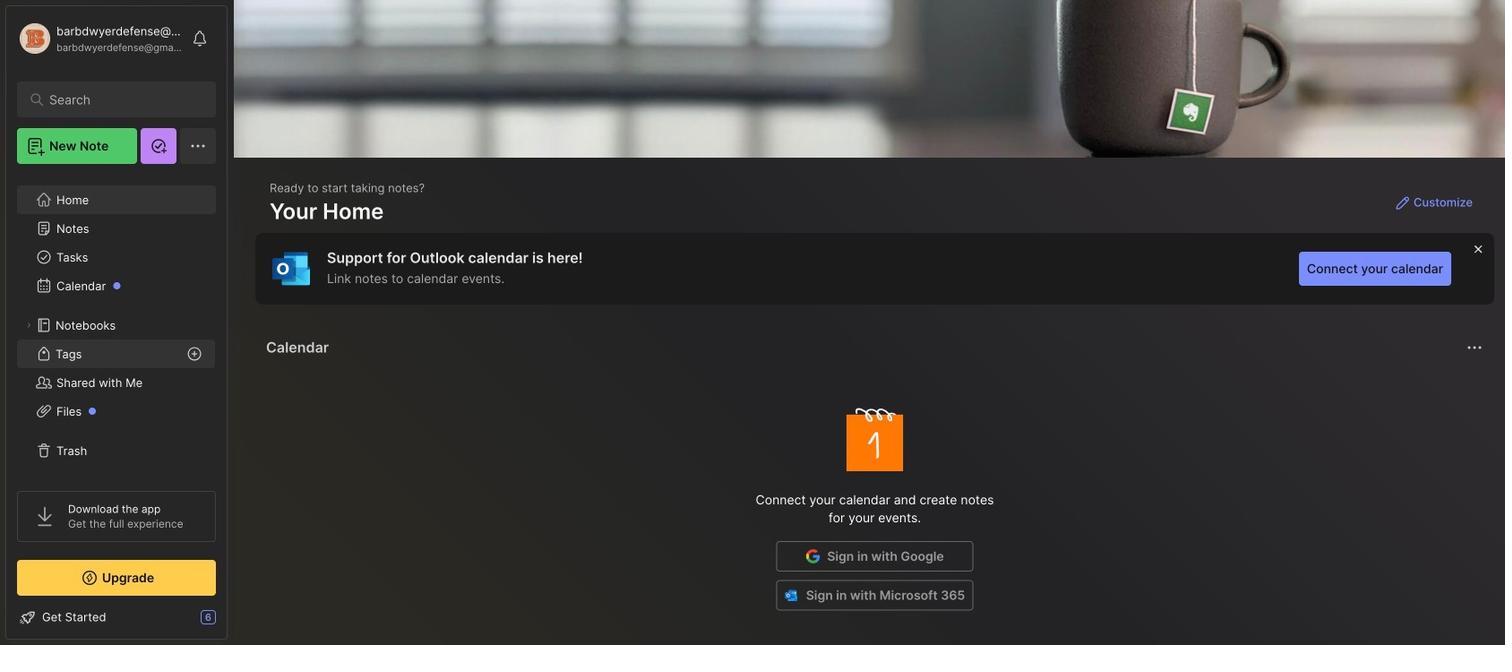Task type: describe. For each thing, give the bounding box(es) containing it.
main element
[[0, 0, 233, 645]]

click to collapse image
[[226, 612, 240, 634]]

Help and Learning task checklist field
[[6, 603, 227, 632]]

none search field inside main element
[[49, 89, 192, 110]]



Task type: locate. For each thing, give the bounding box(es) containing it.
expand notebooks image
[[23, 320, 34, 331]]

tree inside main element
[[6, 175, 227, 476]]

Search text field
[[49, 91, 192, 108]]

None search field
[[49, 89, 192, 110]]

tree
[[6, 175, 227, 476]]

Account field
[[17, 21, 183, 56]]

More actions field
[[1463, 335, 1488, 360]]

more actions image
[[1464, 337, 1486, 358]]



Task type: vqa. For each thing, say whether or not it's contained in the screenshot.
tree
yes



